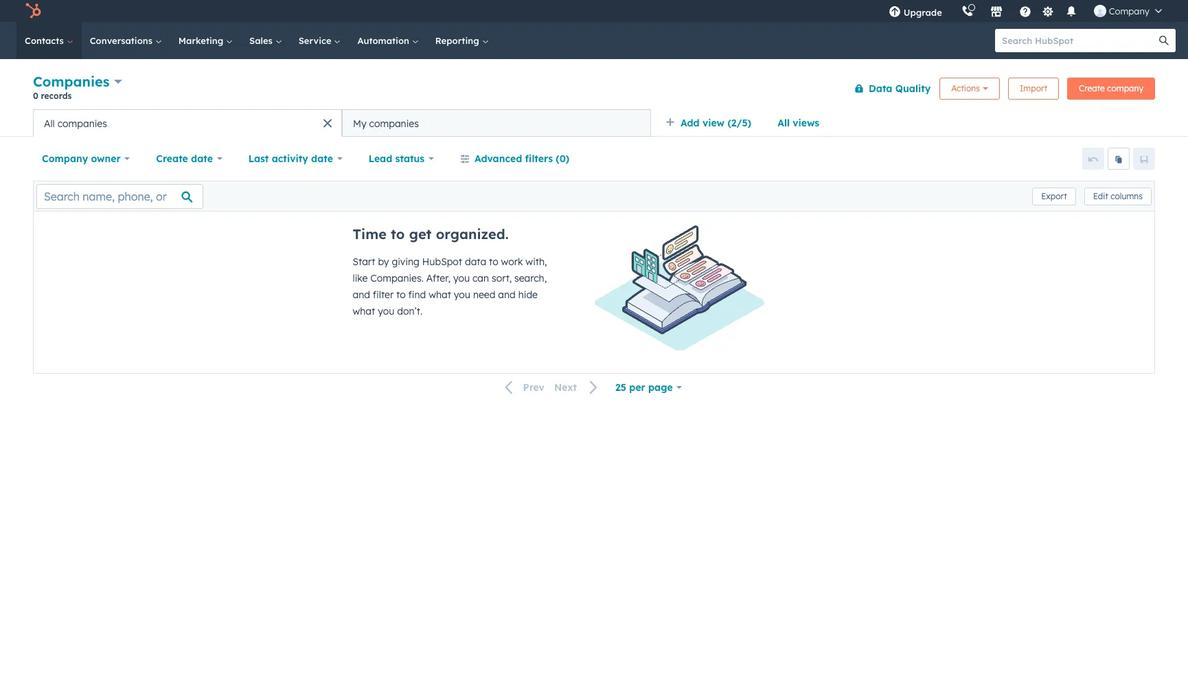 Task type: locate. For each thing, give the bounding box(es) containing it.
companies up company owner
[[57, 117, 107, 130]]

1 vertical spatial company
[[42, 153, 88, 165]]

page
[[649, 381, 673, 394]]

2 date from the left
[[311, 153, 333, 165]]

1 horizontal spatial what
[[429, 289, 451, 301]]

pagination navigation
[[497, 378, 607, 397]]

1 vertical spatial create
[[156, 153, 188, 165]]

25
[[616, 381, 627, 394]]

to right the data
[[489, 256, 499, 268]]

you
[[453, 272, 470, 284], [454, 289, 471, 301], [378, 305, 395, 317]]

what down filter
[[353, 305, 375, 317]]

reporting link
[[427, 22, 497, 59]]

create
[[1079, 83, 1105, 93], [156, 153, 188, 165]]

conversations link
[[82, 22, 170, 59]]

you down filter
[[378, 305, 395, 317]]

conversations
[[90, 35, 155, 46]]

company down all companies
[[42, 153, 88, 165]]

marketplaces button
[[982, 0, 1011, 22]]

companies.
[[370, 272, 424, 284]]

search image
[[1160, 36, 1169, 45]]

company button
[[1086, 0, 1171, 22]]

prev
[[523, 381, 545, 394]]

companies
[[57, 117, 107, 130], [369, 117, 419, 130]]

create inside button
[[1079, 83, 1105, 93]]

0 horizontal spatial all
[[44, 117, 55, 130]]

like
[[353, 272, 368, 284]]

company
[[1109, 5, 1150, 16], [42, 153, 88, 165]]

create for create company
[[1079, 83, 1105, 93]]

export
[[1042, 191, 1067, 201]]

my
[[353, 117, 367, 130]]

work
[[501, 256, 523, 268]]

marketplaces image
[[991, 6, 1003, 19]]

Search name, phone, or domain search field
[[36, 184, 203, 209]]

and
[[353, 289, 370, 301], [498, 289, 516, 301]]

0 vertical spatial company
[[1109, 5, 1150, 16]]

all
[[778, 117, 790, 129], [44, 117, 55, 130]]

(0)
[[556, 153, 570, 165]]

contacts link
[[16, 22, 82, 59]]

1 vertical spatial you
[[454, 289, 471, 301]]

all inside button
[[44, 117, 55, 130]]

create inside popup button
[[156, 153, 188, 165]]

service link
[[290, 22, 349, 59]]

1 horizontal spatial all
[[778, 117, 790, 129]]

my companies button
[[342, 109, 651, 137]]

0 vertical spatial to
[[391, 225, 405, 243]]

1 horizontal spatial company
[[1109, 5, 1150, 16]]

edit columns button
[[1085, 187, 1152, 205]]

edit columns
[[1094, 191, 1143, 201]]

and down like
[[353, 289, 370, 301]]

settings image
[[1042, 6, 1055, 18]]

menu item
[[952, 0, 955, 22]]

help image
[[1019, 6, 1032, 19]]

data
[[869, 82, 893, 94]]

start by giving hubspot data to work with, like companies. after, you can sort, search, and filter to find what you need and hide what you don't.
[[353, 256, 547, 317]]

to left find
[[396, 289, 406, 301]]

0 horizontal spatial company
[[42, 153, 88, 165]]

create left company
[[1079, 83, 1105, 93]]

0 horizontal spatial date
[[191, 153, 213, 165]]

menu
[[879, 0, 1172, 22]]

filter
[[373, 289, 394, 301]]

companies inside my companies button
[[369, 117, 419, 130]]

companies inside all companies button
[[57, 117, 107, 130]]

0 horizontal spatial and
[[353, 289, 370, 301]]

reporting
[[435, 35, 482, 46]]

all left views
[[778, 117, 790, 129]]

import
[[1020, 83, 1048, 93]]

1 companies from the left
[[57, 117, 107, 130]]

date right activity
[[311, 153, 333, 165]]

help button
[[1014, 0, 1037, 22]]

2 all from the left
[[44, 117, 55, 130]]

with,
[[526, 256, 547, 268]]

create down all companies button
[[156, 153, 188, 165]]

to left get
[[391, 225, 405, 243]]

giving
[[392, 256, 420, 268]]

data
[[465, 256, 487, 268]]

by
[[378, 256, 389, 268]]

companies right my on the left top of page
[[369, 117, 419, 130]]

all views link
[[769, 109, 829, 137]]

columns
[[1111, 191, 1143, 201]]

last activity date button
[[240, 145, 352, 172]]

what
[[429, 289, 451, 301], [353, 305, 375, 317]]

actions
[[952, 83, 980, 93]]

data quality
[[869, 82, 931, 94]]

what down the 'after,'
[[429, 289, 451, 301]]

upgrade image
[[889, 6, 901, 19]]

view
[[703, 117, 725, 129]]

company right jacob simon image
[[1109, 5, 1150, 16]]

settings link
[[1040, 4, 1057, 18]]

you left need
[[454, 289, 471, 301]]

1 horizontal spatial create
[[1079, 83, 1105, 93]]

1 all from the left
[[778, 117, 790, 129]]

0 horizontal spatial create
[[156, 153, 188, 165]]

all for all views
[[778, 117, 790, 129]]

you left can
[[453, 272, 470, 284]]

hide
[[518, 289, 538, 301]]

after,
[[426, 272, 451, 284]]

marketing link
[[170, 22, 241, 59]]

date down all companies button
[[191, 153, 213, 165]]

2 vertical spatial you
[[378, 305, 395, 317]]

add view (2/5)
[[681, 117, 752, 129]]

company owner
[[42, 153, 121, 165]]

and down sort,
[[498, 289, 516, 301]]

data quality button
[[846, 75, 932, 102]]

all down 0 records
[[44, 117, 55, 130]]

1 horizontal spatial and
[[498, 289, 516, 301]]

upgrade
[[904, 7, 942, 18]]

all views
[[778, 117, 820, 129]]

0 horizontal spatial what
[[353, 305, 375, 317]]

1 horizontal spatial date
[[311, 153, 333, 165]]

advanced filters (0)
[[475, 153, 570, 165]]

2 companies from the left
[[369, 117, 419, 130]]

my companies
[[353, 117, 419, 130]]

1 horizontal spatial companies
[[369, 117, 419, 130]]

0
[[33, 91, 38, 101]]

0 vertical spatial you
[[453, 272, 470, 284]]

0 vertical spatial create
[[1079, 83, 1105, 93]]

owner
[[91, 153, 121, 165]]

to
[[391, 225, 405, 243], [489, 256, 499, 268], [396, 289, 406, 301]]

0 horizontal spatial companies
[[57, 117, 107, 130]]



Task type: describe. For each thing, give the bounding box(es) containing it.
get
[[409, 225, 432, 243]]

sales
[[249, 35, 275, 46]]

automation
[[358, 35, 412, 46]]

import button
[[1008, 77, 1059, 99]]

companies
[[33, 73, 110, 90]]

advanced
[[475, 153, 522, 165]]

menu containing company
[[879, 0, 1172, 22]]

hubspot link
[[16, 3, 52, 19]]

service
[[299, 35, 334, 46]]

automation link
[[349, 22, 427, 59]]

1 date from the left
[[191, 153, 213, 165]]

companies for my companies
[[369, 117, 419, 130]]

all companies
[[44, 117, 107, 130]]

hubspot image
[[25, 3, 41, 19]]

create for create date
[[156, 153, 188, 165]]

25 per page button
[[607, 374, 691, 401]]

companies for all companies
[[57, 117, 107, 130]]

0 records
[[33, 91, 72, 101]]

time to get organized.
[[353, 225, 509, 243]]

organized.
[[436, 225, 509, 243]]

companies button
[[33, 71, 122, 91]]

lead status button
[[360, 145, 443, 172]]

last activity date
[[248, 153, 333, 165]]

create company button
[[1068, 77, 1156, 99]]

company
[[1108, 83, 1144, 93]]

next button
[[550, 379, 607, 397]]

activity
[[272, 153, 308, 165]]

1 vertical spatial what
[[353, 305, 375, 317]]

contacts
[[25, 35, 66, 46]]

jacob simon image
[[1094, 5, 1107, 17]]

prev button
[[497, 379, 550, 397]]

add view (2/5) button
[[657, 109, 769, 137]]

calling icon button
[[956, 2, 980, 20]]

notifications image
[[1065, 6, 1078, 19]]

find
[[408, 289, 426, 301]]

2 vertical spatial to
[[396, 289, 406, 301]]

views
[[793, 117, 820, 129]]

lead status
[[369, 153, 425, 165]]

don't.
[[397, 305, 423, 317]]

export button
[[1033, 187, 1076, 205]]

sort,
[[492, 272, 512, 284]]

1 vertical spatial to
[[489, 256, 499, 268]]

per
[[629, 381, 646, 394]]

time
[[353, 225, 387, 243]]

filters
[[525, 153, 553, 165]]

company for company owner
[[42, 153, 88, 165]]

hubspot
[[422, 256, 462, 268]]

0 vertical spatial what
[[429, 289, 451, 301]]

Search HubSpot search field
[[995, 29, 1164, 52]]

can
[[473, 272, 489, 284]]

need
[[473, 289, 496, 301]]

add
[[681, 117, 700, 129]]

next
[[554, 381, 577, 394]]

company for company
[[1109, 5, 1150, 16]]

start
[[353, 256, 375, 268]]

25 per page
[[616, 381, 673, 394]]

quality
[[896, 82, 931, 94]]

notifications button
[[1060, 0, 1083, 22]]

all companies button
[[33, 109, 342, 137]]

create company
[[1079, 83, 1144, 93]]

search button
[[1153, 29, 1176, 52]]

all for all companies
[[44, 117, 55, 130]]

1 and from the left
[[353, 289, 370, 301]]

company owner button
[[33, 145, 139, 172]]

2 and from the left
[[498, 289, 516, 301]]

(2/5)
[[728, 117, 752, 129]]

companies banner
[[33, 70, 1156, 109]]

create date
[[156, 153, 213, 165]]

edit
[[1094, 191, 1109, 201]]

last
[[248, 153, 269, 165]]

search,
[[515, 272, 547, 284]]

advanced filters (0) button
[[451, 145, 579, 172]]

records
[[41, 91, 72, 101]]

status
[[395, 153, 425, 165]]

calling icon image
[[962, 5, 974, 18]]

lead
[[369, 153, 392, 165]]

marketing
[[178, 35, 226, 46]]

sales link
[[241, 22, 290, 59]]



Task type: vqa. For each thing, say whether or not it's contained in the screenshot.
Conversations
yes



